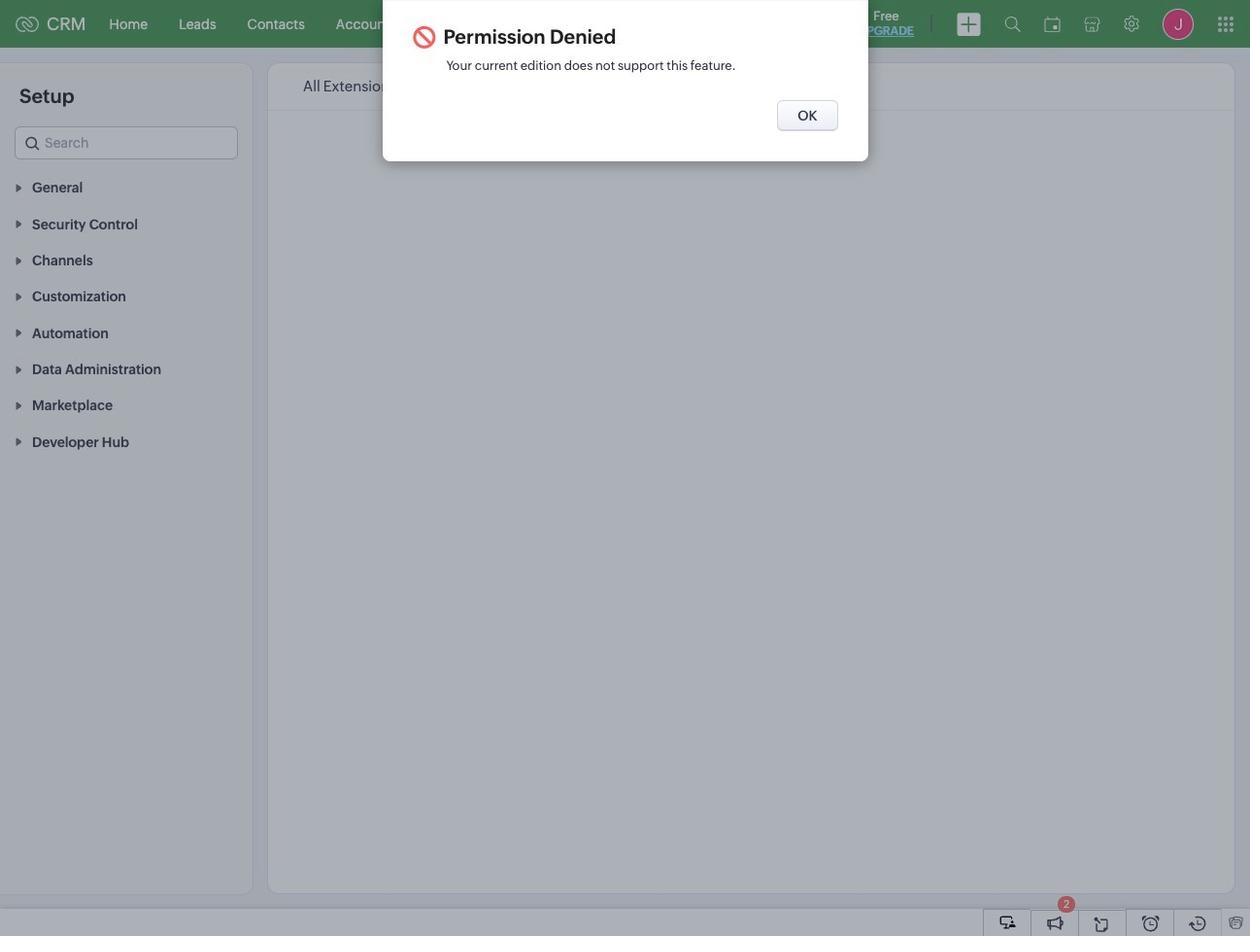 Task type: vqa. For each thing, say whether or not it's contained in the screenshot.
conference
no



Task type: locate. For each thing, give the bounding box(es) containing it.
profile element
[[1152, 0, 1206, 47]]

profile image
[[1163, 8, 1195, 39]]

create menu element
[[946, 0, 993, 47]]



Task type: describe. For each thing, give the bounding box(es) containing it.
create menu image
[[957, 12, 982, 35]]

search image
[[1005, 16, 1022, 32]]

logo image
[[16, 16, 39, 32]]

calendar image
[[1045, 16, 1061, 32]]

search element
[[993, 0, 1033, 48]]



